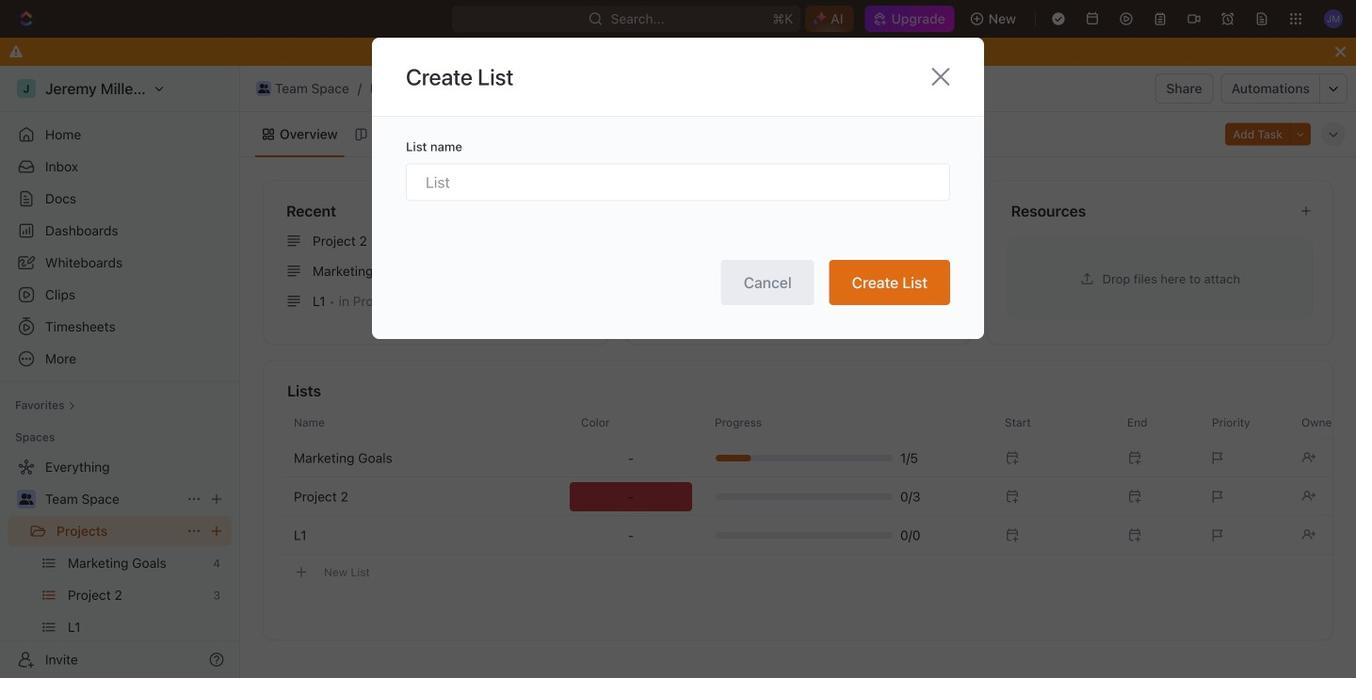 Task type: locate. For each thing, give the bounding box(es) containing it.
0 horizontal spatial user group image
[[19, 494, 33, 505]]

tree
[[8, 452, 232, 678]]

1 horizontal spatial user group image
[[258, 84, 270, 93]]

sidebar navigation
[[0, 66, 240, 678]]

0 vertical spatial user group image
[[258, 84, 270, 93]]

1 vertical spatial user group image
[[19, 494, 33, 505]]

user group image
[[258, 84, 270, 93], [19, 494, 33, 505]]

List text field
[[406, 164, 951, 201]]



Task type: describe. For each thing, give the bounding box(es) containing it.
user group image inside tree
[[19, 494, 33, 505]]

tree inside sidebar navigation
[[8, 452, 232, 678]]



Task type: vqa. For each thing, say whether or not it's contained in the screenshot.
Task
no



